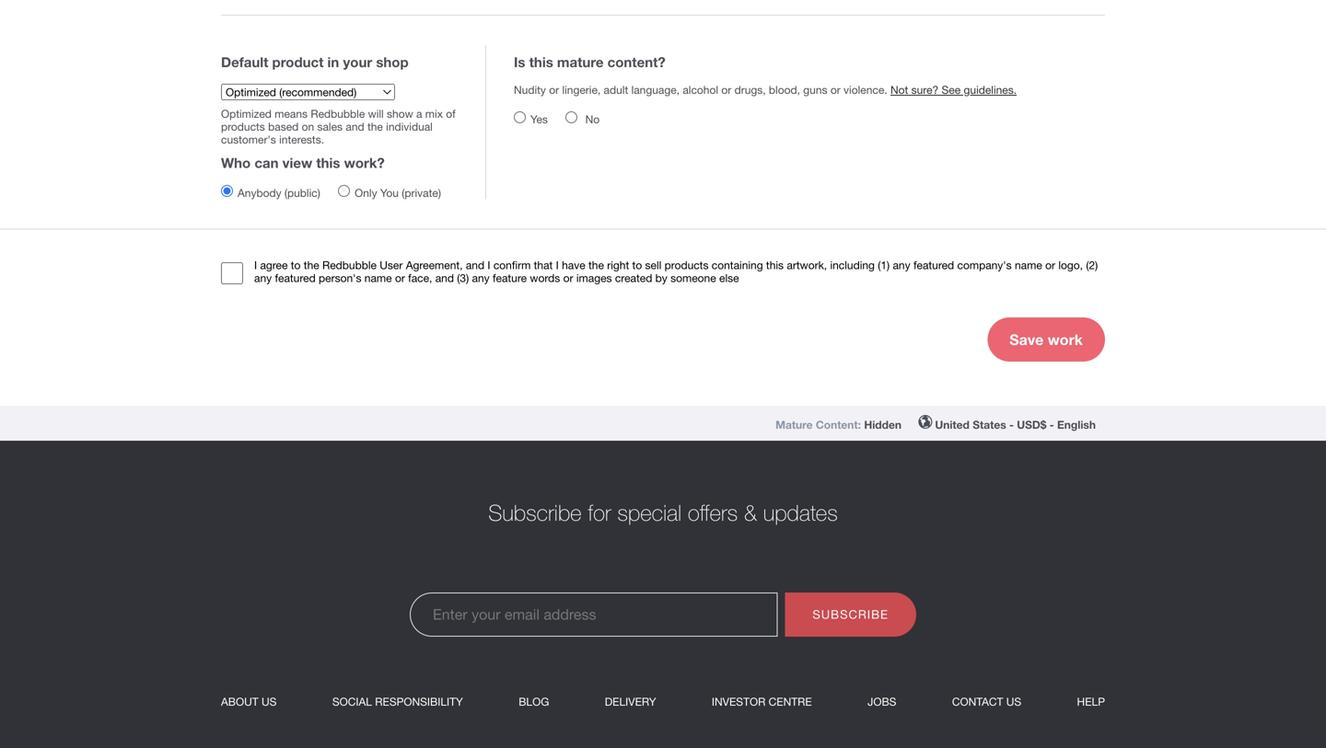 Task type: describe. For each thing, give the bounding box(es) containing it.
0 horizontal spatial any
[[254, 272, 272, 284]]

contact
[[952, 696, 1003, 709]]

jobs link
[[868, 696, 896, 709]]

including
[[830, 259, 875, 272]]

social responsibility link
[[332, 696, 463, 709]]

0 horizontal spatial featured
[[275, 272, 316, 284]]

the for who
[[367, 120, 383, 133]]

adult
[[604, 83, 628, 96]]

united states - usd$ - english link
[[918, 419, 1096, 432]]

updates
[[763, 500, 838, 526]]

or right guns at the right top of page
[[831, 83, 841, 96]]

1 horizontal spatial name
[[1015, 259, 1042, 272]]

help
[[1077, 696, 1105, 709]]

investor centre
[[712, 696, 812, 709]]

or left face,
[[395, 272, 405, 284]]

3 i from the left
[[556, 259, 559, 272]]

delivery link
[[605, 696, 656, 709]]

agree
[[260, 259, 288, 272]]

(private)
[[402, 186, 441, 199]]

by
[[655, 272, 667, 284]]

shop
[[376, 54, 409, 70]]

social
[[332, 696, 372, 709]]

united
[[935, 419, 970, 432]]

2 horizontal spatial and
[[466, 259, 484, 272]]

us for contact us
[[1006, 696, 1021, 709]]

who
[[221, 155, 251, 171]]

based
[[268, 120, 299, 133]]

language,
[[631, 83, 680, 96]]

sales
[[317, 120, 343, 133]]

content:
[[816, 419, 861, 432]]

nudity or lingerie, adult language, alcohol or drugs, blood, guns or violence. not sure? see guidelines.
[[514, 83, 1017, 96]]

contact us
[[952, 696, 1021, 709]]

subscribe for special offers & updates
[[488, 500, 838, 526]]

social responsibility
[[332, 696, 463, 709]]

products inside i agree to the redbubble user agreement, and i confirm that i have the right to sell products containing this artwork, including (1) any featured company's name or logo, (2) any featured person's name or face, and (3) any feature words or images created by someone else
[[665, 259, 709, 272]]

the for products
[[588, 259, 604, 272]]

Enter your email address email field
[[410, 593, 778, 637]]

offers
[[688, 500, 738, 526]]

contact us link
[[952, 696, 1021, 709]]

blood,
[[769, 83, 800, 96]]

individual
[[386, 120, 433, 133]]

anybody (public)
[[238, 186, 320, 199]]

jobs
[[868, 696, 896, 709]]

your
[[343, 54, 372, 70]]

investor
[[712, 696, 766, 709]]

united states - usd$ - english
[[935, 419, 1096, 432]]

logo,
[[1058, 259, 1083, 272]]

0 horizontal spatial name
[[365, 272, 392, 284]]

yes
[[530, 113, 548, 126]]

&
[[744, 500, 757, 526]]

1 i from the left
[[254, 259, 257, 272]]

0 vertical spatial this
[[529, 54, 553, 70]]

or left drugs,
[[721, 83, 731, 96]]

feature
[[493, 272, 527, 284]]

agreement,
[[406, 259, 463, 272]]

is this mature content?
[[514, 54, 666, 70]]

mature
[[557, 54, 604, 70]]

means
[[275, 107, 308, 120]]

1 - from the left
[[1009, 419, 1014, 432]]

on
[[302, 120, 314, 133]]

states
[[973, 419, 1006, 432]]

only
[[355, 186, 377, 199]]

1 to from the left
[[291, 259, 301, 272]]

default product in your shop
[[221, 54, 409, 70]]

blog link
[[519, 696, 549, 709]]

(1)
[[878, 259, 890, 272]]

us for about us
[[262, 696, 277, 709]]

someone
[[671, 272, 716, 284]]

have
[[562, 259, 585, 272]]

delivery
[[605, 696, 656, 709]]

0 horizontal spatial the
[[304, 259, 319, 272]]

drugs,
[[735, 83, 766, 96]]

or right nudity
[[549, 83, 559, 96]]

special
[[617, 500, 682, 526]]



Task type: vqa. For each thing, say whether or not it's contained in the screenshot.
Redbubble to the bottom
yes



Task type: locate. For each thing, give the bounding box(es) containing it.
products up the who
[[221, 120, 265, 133]]

only you (private)
[[355, 186, 441, 199]]

this left artwork,
[[766, 259, 784, 272]]

you
[[380, 186, 399, 199]]

0 horizontal spatial this
[[316, 155, 340, 171]]

right
[[607, 259, 629, 272]]

about us
[[221, 696, 277, 709]]

1 horizontal spatial and
[[435, 272, 454, 284]]

this right is
[[529, 54, 553, 70]]

1 vertical spatial redbubble
[[322, 259, 377, 272]]

redbubble inside i agree to the redbubble user agreement, and i confirm that i have the right to sell products containing this artwork, including (1) any featured company's name or logo, (2) any featured person's name or face, and (3) any feature words or images created by someone else
[[322, 259, 377, 272]]

1 horizontal spatial this
[[529, 54, 553, 70]]

blog
[[519, 696, 549, 709]]

guns
[[803, 83, 827, 96]]

0 vertical spatial redbubble
[[311, 107, 365, 120]]

in
[[327, 54, 339, 70]]

created
[[615, 272, 652, 284]]

centre
[[769, 696, 812, 709]]

subscribe button
[[785, 593, 916, 637]]

featured right (1)
[[914, 259, 954, 272]]

i right that
[[556, 259, 559, 272]]

0 horizontal spatial subscribe
[[488, 500, 582, 526]]

work?
[[344, 155, 385, 171]]

help link
[[1077, 696, 1105, 709]]

that
[[534, 259, 553, 272]]

this right view
[[316, 155, 340, 171]]

us
[[262, 696, 277, 709], [1006, 696, 1021, 709]]

us inside "link"
[[1006, 696, 1021, 709]]

2 vertical spatial this
[[766, 259, 784, 272]]

user
[[380, 259, 403, 272]]

2 horizontal spatial any
[[893, 259, 910, 272]]

(2)
[[1086, 259, 1098, 272]]

1 vertical spatial this
[[316, 155, 340, 171]]

nudity
[[514, 83, 546, 96]]

2 horizontal spatial i
[[556, 259, 559, 272]]

guidelines.
[[964, 83, 1017, 96]]

content?
[[607, 54, 666, 70]]

mature
[[775, 419, 813, 432]]

about us link
[[221, 696, 277, 709]]

and left feature
[[466, 259, 484, 272]]

1 horizontal spatial us
[[1006, 696, 1021, 709]]

0 horizontal spatial products
[[221, 120, 265, 133]]

english
[[1057, 419, 1096, 432]]

images
[[576, 272, 612, 284]]

products inside optimized means redbubble will show a mix of products based on sales and the individual customer's interests. who can view this work?
[[221, 120, 265, 133]]

optimized
[[221, 107, 272, 120]]

i agree to the redbubble user agreement, and i confirm that i have the right to sell products containing this artwork, including (1) any featured company's name or logo, (2) any featured person's name or face, and (3) any feature words or images created by someone else
[[254, 259, 1098, 284]]

any right (1)
[[893, 259, 910, 272]]

any
[[893, 259, 910, 272], [254, 272, 272, 284], [472, 272, 490, 284]]

subscribe inside button
[[813, 608, 889, 622]]

default
[[221, 54, 268, 70]]

no
[[582, 113, 600, 126]]

1 vertical spatial products
[[665, 259, 709, 272]]

1 horizontal spatial i
[[488, 259, 490, 272]]

subscribe for subscribe for special offers & updates
[[488, 500, 582, 526]]

to right agree
[[291, 259, 301, 272]]

not sure? see guidelines. link
[[891, 83, 1017, 96]]

2 us from the left
[[1006, 696, 1021, 709]]

i left agree
[[254, 259, 257, 272]]

or left the logo,
[[1045, 259, 1055, 272]]

a
[[416, 107, 422, 120]]

(public)
[[284, 186, 320, 199]]

or right words
[[563, 272, 573, 284]]

confirm
[[493, 259, 531, 272]]

words
[[530, 272, 560, 284]]

see
[[942, 83, 961, 96]]

us right the contact
[[1006, 696, 1021, 709]]

about
[[221, 696, 258, 709]]

icons button
[[816, 0, 1079, 42], [816, 0, 1079, 42]]

of
[[446, 107, 456, 120]]

company's
[[957, 259, 1012, 272]]

customer's
[[221, 133, 276, 146]]

2 - from the left
[[1050, 419, 1054, 432]]

None submit
[[987, 318, 1105, 362], [864, 419, 902, 432], [987, 318, 1105, 362], [864, 419, 902, 432]]

1 vertical spatial subscribe
[[813, 608, 889, 622]]

the right agree
[[304, 259, 319, 272]]

else
[[719, 272, 739, 284]]

and inside optimized means redbubble will show a mix of products based on sales and the individual customer's interests. who can view this work?
[[346, 120, 364, 133]]

featured left person's
[[275, 272, 316, 284]]

investor centre link
[[712, 696, 812, 709]]

icons image
[[863, 0, 882, 16], [863, 0, 882, 16], [878, 0, 896, 16], [816, 0, 853, 37], [816, 0, 853, 37]]

1 us from the left
[[262, 696, 277, 709]]

sure?
[[911, 83, 939, 96]]

person's
[[319, 272, 361, 284]]

products
[[221, 120, 265, 133], [665, 259, 709, 272]]

this
[[529, 54, 553, 70], [316, 155, 340, 171], [766, 259, 784, 272]]

to left sell
[[632, 259, 642, 272]]

0 horizontal spatial i
[[254, 259, 257, 272]]

2 to from the left
[[632, 259, 642, 272]]

0 vertical spatial subscribe
[[488, 500, 582, 526]]

this inside optimized means redbubble will show a mix of products based on sales and the individual customer's interests. who can view this work?
[[316, 155, 340, 171]]

view
[[282, 155, 312, 171]]

mix
[[425, 107, 443, 120]]

violence.
[[844, 83, 887, 96]]

name left the logo,
[[1015, 259, 1042, 272]]

1 horizontal spatial to
[[632, 259, 642, 272]]

1 horizontal spatial the
[[367, 120, 383, 133]]

- left the usd$
[[1009, 419, 1014, 432]]

the
[[367, 120, 383, 133], [304, 259, 319, 272], [588, 259, 604, 272]]

subscribe for subscribe
[[813, 608, 889, 622]]

0 horizontal spatial and
[[346, 120, 364, 133]]

name
[[1015, 259, 1042, 272], [365, 272, 392, 284]]

redbubble
[[311, 107, 365, 120], [322, 259, 377, 272]]

redbubble left the will
[[311, 107, 365, 120]]

alcohol
[[683, 83, 718, 96]]

0 horizontal spatial -
[[1009, 419, 1014, 432]]

us right about
[[262, 696, 277, 709]]

show
[[387, 107, 413, 120]]

None radio
[[338, 185, 350, 197]]

1 horizontal spatial subscribe
[[813, 608, 889, 622]]

this inside i agree to the redbubble user agreement, and i confirm that i have the right to sell products containing this artwork, including (1) any featured company's name or logo, (2) any featured person's name or face, and (3) any feature words or images created by someone else
[[766, 259, 784, 272]]

interests.
[[279, 133, 324, 146]]

and
[[346, 120, 364, 133], [466, 259, 484, 272], [435, 272, 454, 284]]

2 horizontal spatial the
[[588, 259, 604, 272]]

product
[[272, 54, 324, 70]]

sell
[[645, 259, 662, 272]]

subscribe
[[488, 500, 582, 526], [813, 608, 889, 622]]

usd$
[[1017, 419, 1047, 432]]

1 horizontal spatial products
[[665, 259, 709, 272]]

can
[[255, 155, 279, 171]]

None radio
[[514, 111, 526, 123], [566, 111, 578, 123], [221, 185, 233, 197], [514, 111, 526, 123], [566, 111, 578, 123], [221, 185, 233, 197]]

anybody
[[238, 186, 281, 199]]

1 horizontal spatial -
[[1050, 419, 1054, 432]]

name right person's
[[365, 272, 392, 284]]

for
[[588, 500, 611, 526]]

to
[[291, 259, 301, 272], [632, 259, 642, 272]]

0 horizontal spatial us
[[262, 696, 277, 709]]

i left confirm
[[488, 259, 490, 272]]

0 horizontal spatial to
[[291, 259, 301, 272]]

responsibility
[[375, 696, 463, 709]]

any right the (3)
[[472, 272, 490, 284]]

artwork,
[[787, 259, 827, 272]]

1 horizontal spatial featured
[[914, 259, 954, 272]]

containing
[[712, 259, 763, 272]]

any right i agree to the redbubble user agreement, and i confirm that i have the right to sell products containing this artwork, including (1) any featured company's name or logo, (2) any featured person's name or face, and (3) any feature words or images created by someone else checkbox
[[254, 272, 272, 284]]

the inside optimized means redbubble will show a mix of products based on sales and the individual customer's interests. who can view this work?
[[367, 120, 383, 133]]

2 i from the left
[[488, 259, 490, 272]]

is
[[514, 54, 525, 70]]

will
[[368, 107, 384, 120]]

optimized means redbubble will show a mix of products based on sales and the individual customer's interests. who can view this work?
[[221, 107, 456, 171]]

0 vertical spatial products
[[221, 120, 265, 133]]

and left the (3)
[[435, 272, 454, 284]]

not
[[891, 83, 908, 96]]

- right the usd$
[[1050, 419, 1054, 432]]

redbubble left the user
[[322, 259, 377, 272]]

and left the will
[[346, 120, 364, 133]]

the left show
[[367, 120, 383, 133]]

products right sell
[[665, 259, 709, 272]]

redbubble inside optimized means redbubble will show a mix of products based on sales and the individual customer's interests. who can view this work?
[[311, 107, 365, 120]]

face,
[[408, 272, 432, 284]]

1 horizontal spatial any
[[472, 272, 490, 284]]

2 horizontal spatial this
[[766, 259, 784, 272]]

I agree to the Redbubble User Agreement, and I confirm that I have the right to sell products containing this artwork, including (1) any featured company's name or logo, (2) any featured person's name or face, and (3) any feature words or images created by someone else checkbox
[[221, 259, 243, 288]]

the left right
[[588, 259, 604, 272]]



